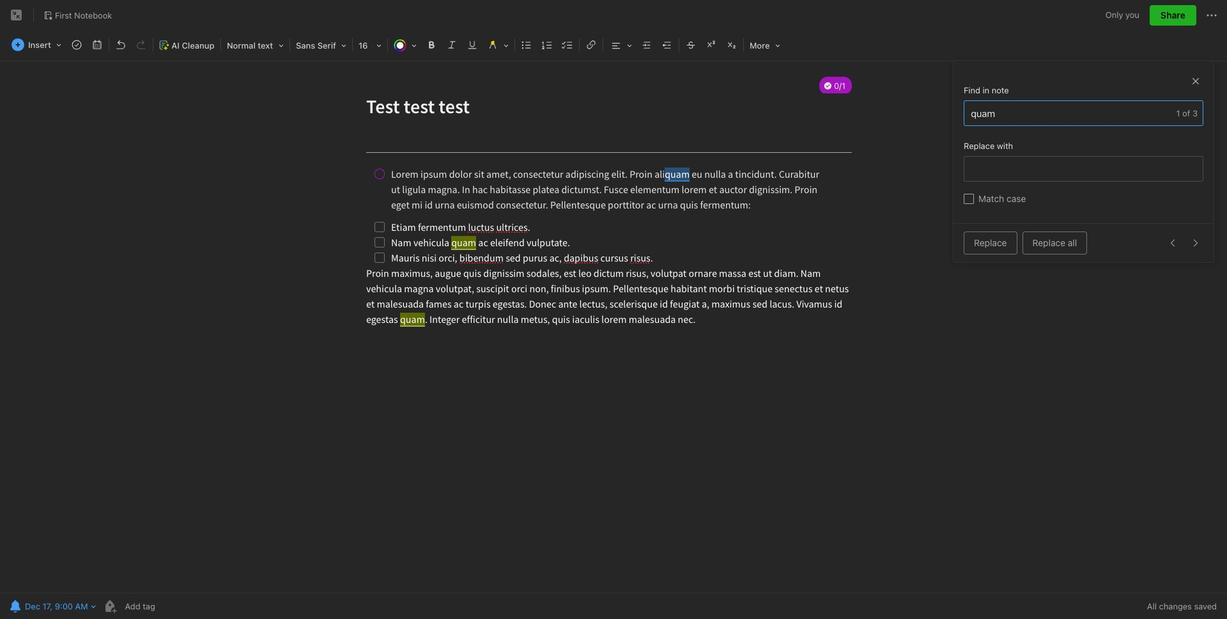 Task type: locate. For each thing, give the bounding box(es) containing it.
replace for replace with
[[964, 141, 995, 151]]

more actions image
[[1205, 8, 1220, 23]]

strikethrough image
[[682, 36, 700, 54]]

with
[[998, 141, 1014, 151]]

find in note
[[964, 85, 1010, 95]]

3
[[1193, 108, 1198, 118]]

numbered list image
[[538, 36, 556, 54]]

More actions field
[[1205, 5, 1220, 26]]

Font size field
[[354, 36, 386, 54]]

replace left all
[[1033, 237, 1066, 248]]

case
[[1007, 193, 1027, 204]]

match case
[[979, 193, 1027, 204]]

cleanup
[[182, 40, 215, 51]]

bulleted list image
[[518, 36, 536, 54]]

sans
[[296, 40, 315, 51]]

replace for replace
[[975, 237, 1008, 248]]

Font family field
[[292, 36, 351, 54]]

all
[[1148, 601, 1157, 611]]

replace down the match on the right top of page
[[975, 237, 1008, 248]]

add tag image
[[102, 599, 117, 614]]

match
[[979, 193, 1005, 204]]

replace left with
[[964, 141, 995, 151]]

normal
[[227, 40, 256, 51]]

Heading level field
[[223, 36, 288, 54]]

only
[[1106, 10, 1124, 20]]

More field
[[746, 36, 785, 54]]

share button
[[1150, 5, 1197, 26]]

1
[[1177, 108, 1181, 118]]

notebook
[[74, 10, 112, 20]]

note
[[992, 85, 1010, 95]]

collapse note image
[[9, 8, 24, 23]]

note window element
[[0, 0, 1228, 619]]

subscript image
[[723, 36, 741, 54]]

normal text
[[227, 40, 273, 51]]

ai cleanup
[[172, 40, 215, 51]]

replace all
[[1033, 237, 1078, 248]]

calendar event image
[[88, 36, 106, 54]]

serif
[[318, 40, 336, 51]]

replace with
[[964, 141, 1014, 151]]

first notebook
[[55, 10, 112, 20]]

1 of 3
[[1177, 108, 1198, 118]]

outdent image
[[659, 36, 677, 54]]

replace all button
[[1023, 231, 1088, 255]]

replace
[[964, 141, 995, 151], [975, 237, 1008, 248], [1033, 237, 1066, 248]]

underline image
[[464, 36, 482, 54]]



Task type: vqa. For each thing, say whether or not it's contained in the screenshot.
SEARCH FIELD
no



Task type: describe. For each thing, give the bounding box(es) containing it.
Alignment field
[[605, 36, 637, 54]]

task image
[[68, 36, 86, 54]]

insert
[[28, 40, 51, 50]]

superscript image
[[703, 36, 721, 54]]

Font color field
[[389, 36, 421, 54]]

16
[[359, 40, 368, 51]]

17,
[[43, 601, 53, 611]]

ai cleanup button
[[155, 36, 219, 54]]

undo image
[[112, 36, 130, 54]]

ai
[[172, 40, 180, 51]]

changes
[[1160, 601, 1193, 611]]

checklist image
[[559, 36, 577, 54]]

in
[[983, 85, 990, 95]]

bold image
[[423, 36, 441, 54]]

indent image
[[638, 36, 656, 54]]

Add tag field
[[124, 600, 220, 612]]

close image
[[1190, 75, 1203, 88]]

replace for replace all
[[1033, 237, 1066, 248]]

italic image
[[443, 36, 461, 54]]

sans serif
[[296, 40, 336, 51]]

of
[[1183, 108, 1191, 118]]

Match case checkbox
[[964, 193, 975, 204]]

saved
[[1195, 601, 1218, 611]]

dec 17, 9:00 am button
[[6, 597, 89, 615]]

9:00
[[55, 601, 73, 611]]

dec 17, 9:00 am
[[25, 601, 88, 611]]

replace button
[[964, 231, 1018, 255]]

Note Editor text field
[[0, 61, 1228, 593]]

first notebook button
[[39, 6, 117, 24]]

you
[[1126, 10, 1140, 20]]

more
[[750, 40, 770, 51]]

am
[[75, 601, 88, 611]]

first
[[55, 10, 72, 20]]

insert link image
[[583, 36, 600, 54]]

all changes saved
[[1148, 601, 1218, 611]]

all
[[1069, 237, 1078, 248]]

Find in note text field
[[970, 101, 1177, 125]]

share
[[1161, 10, 1186, 20]]

only you
[[1106, 10, 1140, 20]]

Insert field
[[8, 36, 66, 54]]

Highlight field
[[483, 36, 513, 54]]

text
[[258, 40, 273, 51]]

dec
[[25, 601, 40, 611]]

find
[[964, 85, 981, 95]]

Edit reminder field
[[6, 597, 97, 615]]



